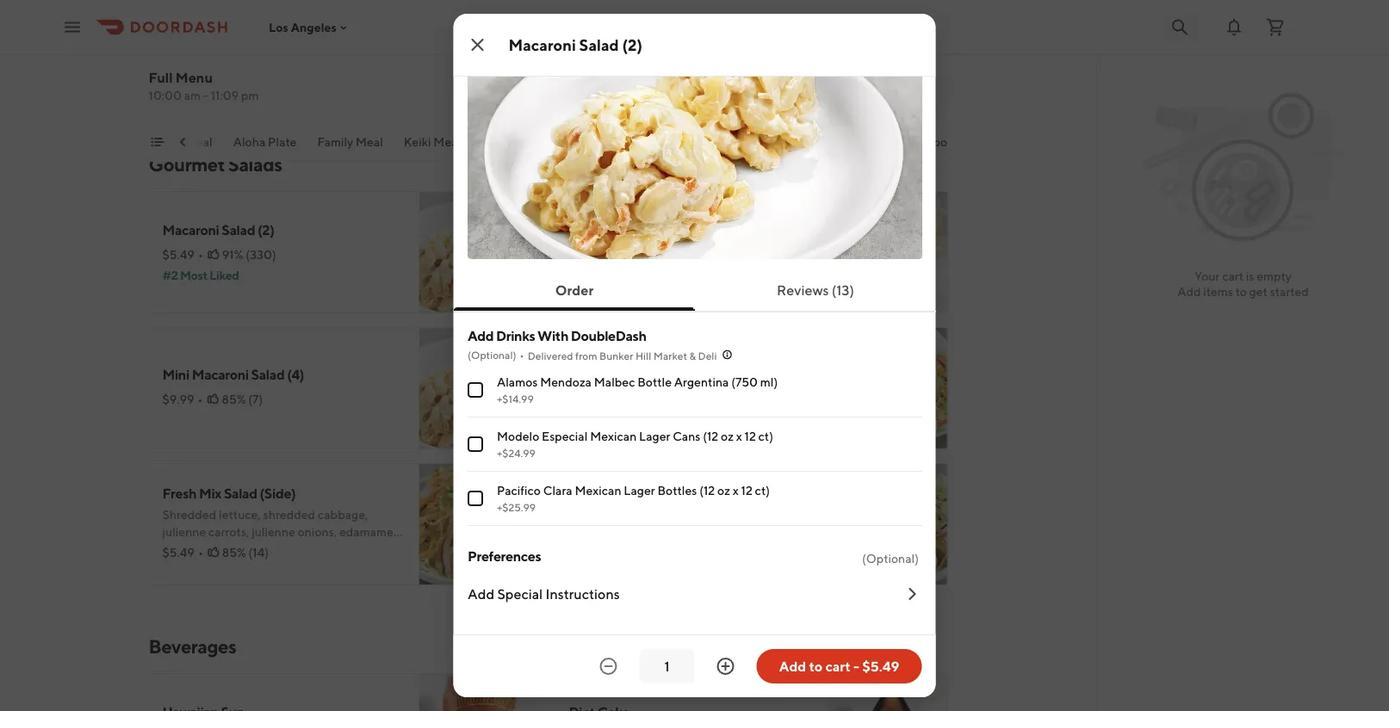 Task type: describe. For each thing, give the bounding box(es) containing it.
crab rangoon (3 pcs) crab meat and cream cheese in crispy wonton skin. (contains real crab meat.)
[[162, 3, 373, 57]]

combo
[[907, 135, 948, 149]]

macaroni salad (2) inside dialog
[[509, 35, 643, 54]]

deli
[[698, 350, 717, 362]]

+$14.99
[[497, 393, 533, 405]]

0 horizontal spatial gourmet
[[149, 153, 225, 176]]

(3
[[252, 3, 265, 19]]

started
[[1270, 285, 1309, 299]]

hill
[[635, 350, 651, 362]]

(contains
[[233, 43, 287, 57]]

beans, inside fresh mix salad (with protein) shredded lettuce, shredded cabbage, julienne carrots, julienne onions, edamame beans, and toasted black sesame, and our house made dressing.
[[569, 406, 604, 420]]

decrease quantity by 1 image
[[598, 656, 619, 677]]

1 vertical spatial beverages
[[149, 636, 236, 658]]

#2 most liked
[[162, 268, 239, 283]]

91%
[[222, 248, 243, 262]]

made for (full)
[[604, 559, 635, 574]]

make it a combo button
[[855, 134, 948, 161]]

• up "am"
[[198, 63, 203, 78]]

100% (6)
[[632, 256, 681, 270]]

alamos mendoza malbec bottle argentina (750 ml) +$14.99
[[497, 375, 778, 405]]

meal for family
[[356, 135, 384, 149]]

real
[[289, 43, 309, 57]]

add to cart - $5.49 button
[[757, 649, 922, 684]]

full menu 10:00 am - 11:09 pm
[[149, 69, 259, 102]]

add button for crab rangoon (3 pcs)
[[487, 65, 531, 93]]

appetizers & sides button
[[549, 134, 651, 161]]

menu
[[176, 69, 213, 86]]

instructions
[[545, 586, 619, 602]]

lettuce, inside fresh mix salad (with protein) shredded lettuce, shredded cabbage, julienne carrots, julienne onions, edamame beans, and toasted black sesame, and our house made dressing.
[[625, 372, 667, 386]]

family meal
[[318, 135, 384, 149]]

shredded inside fresh mix salad (with protein) shredded lettuce, shredded cabbage, julienne carrots, julienne onions, edamame beans, and toasted black sesame, and our house made dressing.
[[670, 372, 722, 386]]

salad inside dialog
[[579, 35, 619, 54]]

lettuce, for (side)
[[219, 508, 261, 522]]

our for (full)
[[775, 542, 793, 556]]

add button for fresh mix salad (side)
[[487, 548, 531, 575]]

(side)
[[260, 485, 296, 502]]

aloha
[[234, 135, 266, 149]]

reviews
[[777, 282, 829, 298]]

x for modelo especial mexican lager cans (12 oz x 12 ct)
[[736, 429, 742, 444]]

(330)
[[246, 248, 276, 262]]

close macaroni salad (2) image
[[467, 34, 488, 55]]

$12.99
[[569, 256, 605, 270]]

• for 91% (330)
[[198, 248, 203, 262]]

fresh mix salad (with protein) image
[[826, 327, 948, 450]]

from
[[575, 350, 597, 362]]

add button for mini macaroni salad (4)
[[487, 412, 531, 439]]

dressing. for (full)
[[638, 559, 686, 574]]

pm
[[241, 88, 259, 102]]

delivered from bunker hill market & deli image
[[720, 348, 734, 362]]

your cart is empty add items to get started
[[1178, 269, 1309, 299]]

add special instructions
[[467, 586, 619, 602]]

Item Search search field
[[700, 81, 934, 100]]

- inside button
[[854, 658, 860, 675]]

• for 100% (6)
[[608, 256, 613, 270]]

pacifico clara mexican lager bottles (12 oz x 12 ct) +$25.99
[[497, 484, 770, 513]]

shredded for (full)
[[670, 508, 722, 522]]

diet coke image
[[826, 674, 948, 711]]

0 vertical spatial beverages
[[777, 135, 835, 149]]

made for (side)
[[198, 559, 229, 574]]

fresh inside fresh mix salad (full) shredded lettuce, shredded cabbage, julienne carrots, julienne onions, edamame beans, and toasted black sesame, and our house made dressing.
[[569, 485, 603, 502]]

crispy
[[335, 25, 368, 40]]

cabbage, for (full)
[[724, 508, 775, 522]]

(7)
[[248, 392, 263, 407]]

beans, for (full)
[[569, 542, 604, 556]]

notification bell image
[[1224, 17, 1245, 37]]

none checkbox inside add drinks with doubledash group
[[467, 382, 483, 398]]

0 horizontal spatial (6)
[[666, 256, 681, 270]]

malbec
[[594, 375, 635, 389]]

shredded for (side)
[[162, 508, 216, 522]]

+$25.99
[[497, 501, 535, 513]]

0 vertical spatial (6)
[[701, 230, 719, 247]]

$13.99
[[569, 410, 605, 424]]

+$24.99
[[497, 447, 535, 459]]

0 vertical spatial salads
[[722, 135, 756, 149]]

black for (full)
[[674, 542, 703, 556]]

empty
[[1257, 269, 1292, 283]]

• for 85% (7)
[[198, 392, 203, 407]]

crab rangoon (3 pcs) image
[[419, 0, 541, 103]]

shredded for (full)
[[569, 508, 623, 522]]

0 vertical spatial gourmet salads
[[671, 135, 756, 149]]

fresh for fresh mix salad (side)
[[162, 485, 197, 502]]

mini macaroni salad (4)
[[162, 366, 304, 383]]

alamos
[[497, 375, 537, 389]]

plate
[[268, 135, 297, 149]]

1 vertical spatial gourmet salads
[[149, 153, 282, 176]]

ct) for modelo especial mexican lager cans (12 oz x 12 ct)
[[758, 429, 773, 444]]

cart inside the 'your cart is empty add items to get started'
[[1222, 269, 1244, 283]]

reviews (13)
[[777, 282, 854, 298]]

it
[[888, 135, 896, 149]]

to inside add to cart - $5.49 button
[[809, 658, 823, 675]]

black inside fresh mix salad (with protein) shredded lettuce, shredded cabbage, julienne carrots, julienne onions, edamame beans, and toasted black sesame, and our house made dressing.
[[674, 406, 703, 420]]

market
[[653, 350, 687, 362]]

house inside fresh mix salad (with protein) shredded lettuce, shredded cabbage, julienne carrots, julienne onions, edamame beans, and toasted black sesame, and our house made dressing.
[[569, 423, 602, 438]]

fresh mix salad (full) shredded lettuce, shredded cabbage, julienne carrots, julienne onions, edamame beans, and toasted black sesame, and our house made dressing.
[[569, 485, 800, 574]]

2 crab from the top
[[162, 25, 189, 40]]

85% (14)
[[222, 546, 269, 560]]

(13)
[[831, 282, 854, 298]]

make it a combo
[[855, 135, 948, 149]]

toasted inside fresh mix salad (with protein) shredded lettuce, shredded cabbage, julienne carrots, julienne onions, edamame beans, and toasted black sesame, and our house made dressing.
[[630, 406, 671, 420]]

#2
[[162, 268, 178, 283]]

shredded inside fresh mix salad (with protein) shredded lettuce, shredded cabbage, julienne carrots, julienne onions, edamame beans, and toasted black sesame, and our house made dressing.
[[569, 372, 623, 386]]

oz for bottles
[[717, 484, 730, 498]]

mix for fresh mix salad (side)
[[199, 485, 221, 502]]

(14)
[[249, 546, 269, 560]]

is
[[1246, 269, 1254, 283]]

reviews (13) button
[[749, 273, 881, 307]]

beverages button
[[777, 134, 835, 161]]

onions, for (side)
[[298, 525, 337, 539]]

clara
[[543, 484, 572, 498]]

carrots, for (side)
[[208, 525, 249, 539]]

lettuce, for (full)
[[625, 508, 667, 522]]

open menu image
[[62, 17, 83, 37]]

angeles
[[291, 20, 337, 34]]

add drinks with doubledash group
[[467, 326, 922, 526]]

macaroni up 'most'
[[162, 222, 219, 238]]

sesame, inside fresh mix salad (with protein) shredded lettuce, shredded cabbage, julienne carrots, julienne onions, edamame beans, and toasted black sesame, and our house made dressing.
[[706, 406, 749, 420]]

0 items, open order cart image
[[1265, 17, 1286, 37]]

(with
[[666, 349, 698, 366]]

& inside button
[[611, 135, 619, 149]]

macaroni inside dialog
[[509, 35, 576, 54]]

$9.99 •
[[162, 392, 203, 407]]

fresh mix salad (with protein) shredded lettuce, shredded cabbage, julienne carrots, julienne onions, edamame beans, and toasted black sesame, and our house made dressing.
[[569, 349, 800, 438]]

keiki meal (kid's meal) button
[[404, 134, 528, 161]]

1 vertical spatial macaroni salad (2)
[[162, 222, 274, 238]]

(12 for bottles
[[699, 484, 715, 498]]

oz for cans
[[721, 429, 733, 444]]

mini for mini macaroni salad (4)
[[162, 366, 189, 383]]

11:09
[[211, 88, 239, 102]]

onions, for (full)
[[704, 525, 743, 539]]

1 $5.49 • from the top
[[162, 63, 203, 78]]

add drinks with doubledash
[[467, 328, 646, 344]]

edamame inside fresh mix salad (with protein) shredded lettuce, shredded cabbage, julienne carrots, julienne onions, edamame beans, and toasted black sesame, and our house made dressing.
[[746, 389, 800, 403]]

scroll menu navigation left image
[[176, 135, 190, 149]]

(full)
[[666, 485, 698, 502]]

salad for large macaroni salad (6)
[[665, 230, 699, 247]]

with
[[537, 328, 568, 344]]

ml)
[[760, 375, 778, 389]]

to inside the 'your cart is empty add items to get started'
[[1236, 285, 1247, 299]]

modelo especial mexican lager cans (12 oz x 12 ct) +$24.99
[[497, 429, 773, 459]]

delivered
[[527, 350, 573, 362]]

fresh mix salad (side) shredded lettuce, shredded cabbage, julienne carrots, julienne onions, edamame beans, and toasted black sesame, and our house made dressing.
[[162, 485, 394, 574]]

$13.99 •
[[569, 410, 614, 424]]

full
[[149, 69, 173, 86]]

add special instructions button
[[467, 571, 922, 618]]

wonton
[[162, 43, 204, 57]]



Task type: locate. For each thing, give the bounding box(es) containing it.
mexican inside modelo especial mexican lager cans (12 oz x 12 ct) +$24.99
[[590, 429, 636, 444]]

mix
[[605, 349, 628, 366], [199, 485, 221, 502], [605, 485, 628, 502]]

gourmet salads down the mini meal
[[149, 153, 282, 176]]

2 vertical spatial $5.49 •
[[162, 546, 203, 560]]

0 horizontal spatial (optional)
[[467, 349, 516, 361]]

cart inside button
[[825, 658, 851, 675]]

mix inside fresh mix salad (with protein) shredded lettuce, shredded cabbage, julienne carrots, julienne onions, edamame beans, and toasted black sesame, and our house made dressing.
[[605, 349, 628, 366]]

increase quantity by 1 image
[[715, 656, 736, 677]]

2 meal from the left
[[356, 135, 384, 149]]

appetizers & sides
[[549, 135, 651, 149]]

ct) right (full) at the bottom of page
[[755, 484, 770, 498]]

cabbage, inside fresh mix salad (full) shredded lettuce, shredded cabbage, julienne carrots, julienne onions, edamame beans, and toasted black sesame, and our house made dressing.
[[724, 508, 775, 522]]

-
[[203, 88, 208, 102], [854, 658, 860, 675]]

1 vertical spatial mini
[[162, 366, 189, 383]]

(kid's
[[464, 135, 494, 149]]

sesame, down (750
[[706, 406, 749, 420]]

gourmet down the mini meal
[[149, 153, 225, 176]]

1 85% from the top
[[222, 392, 246, 407]]

$5.49 • left the 85% (14)
[[162, 546, 203, 560]]

carrots,
[[615, 389, 656, 403], [208, 525, 249, 539], [615, 525, 656, 539]]

our inside fresh mix salad (full) shredded lettuce, shredded cabbage, julienne carrots, julienne onions, edamame beans, and toasted black sesame, and our house made dressing.
[[775, 542, 793, 556]]

(12
[[703, 429, 718, 444], [699, 484, 715, 498]]

1 crab from the top
[[162, 3, 192, 19]]

mini
[[159, 135, 183, 149], [162, 366, 189, 383]]

1 vertical spatial mexican
[[574, 484, 621, 498]]

• right the $13.99
[[608, 410, 614, 424]]

x inside modelo especial mexican lager cans (12 oz x 12 ct) +$24.99
[[736, 429, 742, 444]]

1 vertical spatial 12
[[741, 484, 752, 498]]

lager for cans
[[639, 429, 670, 444]]

mexican
[[590, 429, 636, 444], [574, 484, 621, 498]]

0 vertical spatial 85%
[[222, 392, 246, 407]]

bottles
[[657, 484, 697, 498]]

85%
[[222, 392, 246, 407], [222, 546, 246, 560]]

doubledash
[[570, 328, 646, 344]]

1 vertical spatial &
[[689, 350, 696, 362]]

1 horizontal spatial gourmet salads
[[671, 135, 756, 149]]

1 vertical spatial x
[[732, 484, 738, 498]]

lettuce, inside fresh mix salad (full) shredded lettuce, shredded cabbage, julienne carrots, julienne onions, edamame beans, and toasted black sesame, and our house made dressing.
[[625, 508, 667, 522]]

$5.49 • down wonton at the left
[[162, 63, 203, 78]]

10:00
[[149, 88, 182, 102]]

0 vertical spatial mexican
[[590, 429, 636, 444]]

aloha plate button
[[234, 134, 297, 161]]

add inside group
[[467, 328, 493, 344]]

toasted down alamos mendoza malbec bottle argentina (750 ml) +$14.99
[[630, 406, 671, 420]]

gourmet
[[671, 135, 720, 149], [149, 153, 225, 176]]

12 down (750
[[744, 429, 756, 444]]

shredded down (with
[[670, 372, 722, 386]]

None checkbox
[[467, 437, 483, 452], [467, 491, 483, 506], [467, 437, 483, 452], [467, 491, 483, 506]]

2 $5.49 • from the top
[[162, 248, 203, 262]]

dressing. inside the fresh mix salad (side) shredded lettuce, shredded cabbage, julienne carrots, julienne onions, edamame beans, and toasted black sesame, and our house made dressing.
[[231, 559, 280, 574]]

ct) down ml)
[[758, 429, 773, 444]]

None checkbox
[[467, 382, 483, 398]]

crab
[[312, 43, 336, 57]]

ct) inside pacifico clara mexican lager bottles (12 oz x 12 ct) +$25.99
[[755, 484, 770, 498]]

mix left (side)
[[199, 485, 221, 502]]

meal for mini
[[185, 135, 213, 149]]

macaroni salad (2) image
[[419, 191, 541, 314]]

dressing. inside fresh mix salad (full) shredded lettuce, shredded cabbage, julienne carrots, julienne onions, edamame beans, and toasted black sesame, and our house made dressing.
[[638, 559, 686, 574]]

• left the 85% (14)
[[198, 546, 203, 560]]

0 vertical spatial oz
[[721, 429, 733, 444]]

0 vertical spatial -
[[203, 88, 208, 102]]

1 horizontal spatial (2)
[[622, 35, 643, 54]]

(6)
[[701, 230, 719, 247], [666, 256, 681, 270]]

cabbage, inside the fresh mix salad (side) shredded lettuce, shredded cabbage, julienne carrots, julienne onions, edamame beans, and toasted black sesame, and our house made dressing.
[[318, 508, 368, 522]]

0 horizontal spatial &
[[611, 135, 619, 149]]

salads left beverages button
[[722, 135, 756, 149]]

91% (330)
[[222, 248, 276, 262]]

lettuce,
[[625, 372, 667, 386], [219, 508, 261, 522], [625, 508, 667, 522]]

mini up $9.99 at the bottom left of the page
[[162, 366, 189, 383]]

shredded down (side)
[[263, 508, 315, 522]]

carrots, inside fresh mix salad (with protein) shredded lettuce, shredded cabbage, julienne carrots, julienne onions, edamame beans, and toasted black sesame, and our house made dressing.
[[615, 389, 656, 403]]

dressing.
[[638, 423, 686, 438], [231, 559, 280, 574], [638, 559, 686, 574]]

fresh inside fresh mix salad (with protein) shredded lettuce, shredded cabbage, julienne carrots, julienne onions, edamame beans, and toasted black sesame, and our house made dressing.
[[569, 349, 603, 366]]

3 $5.49 • from the top
[[162, 546, 203, 560]]

modelo
[[497, 429, 539, 444]]

1 horizontal spatial cart
[[1222, 269, 1244, 283]]

• inside (optional) •
[[519, 349, 524, 361]]

edamame inside the fresh mix salad (side) shredded lettuce, shredded cabbage, julienne carrots, julienne onions, edamame beans, and toasted black sesame, and our house made dressing.
[[339, 525, 394, 539]]

mini down 10:00
[[159, 135, 183, 149]]

onions, inside fresh mix salad (full) shredded lettuce, shredded cabbage, julienne carrots, julienne onions, edamame beans, and toasted black sesame, and our house made dressing.
[[704, 525, 743, 539]]

shredded inside fresh mix salad (full) shredded lettuce, shredded cabbage, julienne carrots, julienne onions, edamame beans, and toasted black sesame, and our house made dressing.
[[670, 508, 722, 522]]

macaroni up 100%
[[606, 230, 663, 247]]

0 vertical spatial 12
[[744, 429, 756, 444]]

add inside the 'your cart is empty add items to get started'
[[1178, 285, 1201, 299]]

edamame inside fresh mix salad (full) shredded lettuce, shredded cabbage, julienne carrots, julienne onions, edamame beans, and toasted black sesame, and our house made dressing.
[[746, 525, 800, 539]]

house inside fresh mix salad (full) shredded lettuce, shredded cabbage, julienne carrots, julienne onions, edamame beans, and toasted black sesame, and our house made dressing.
[[569, 559, 602, 574]]

0 horizontal spatial macaroni salad (2)
[[162, 222, 274, 238]]

and
[[222, 25, 243, 40], [607, 406, 628, 420], [752, 406, 772, 420], [200, 542, 221, 556], [345, 542, 366, 556], [607, 542, 628, 556], [752, 542, 772, 556]]

order button
[[527, 273, 621, 307]]

our inside fresh mix salad (with protein) shredded lettuce, shredded cabbage, julienne carrots, julienne onions, edamame beans, and toasted black sesame, and our house made dressing.
[[775, 406, 793, 420]]

0 horizontal spatial cart
[[825, 658, 851, 675]]

hawaiian sun image
[[419, 674, 541, 711]]

x inside pacifico clara mexican lager bottles (12 oz x 12 ct) +$25.99
[[732, 484, 738, 498]]

los angeles
[[269, 20, 337, 34]]

x
[[736, 429, 742, 444], [732, 484, 738, 498]]

0 vertical spatial to
[[1236, 285, 1247, 299]]

made inside fresh mix salad (full) shredded lettuce, shredded cabbage, julienne carrots, julienne onions, edamame beans, and toasted black sesame, and our house made dressing.
[[604, 559, 635, 574]]

mexican inside pacifico clara mexican lager bottles (12 oz x 12 ct) +$25.99
[[574, 484, 621, 498]]

(12 inside modelo especial mexican lager cans (12 oz x 12 ct) +$24.99
[[703, 429, 718, 444]]

beans, inside fresh mix salad (full) shredded lettuce, shredded cabbage, julienne carrots, julienne onions, edamame beans, and toasted black sesame, and our house made dressing.
[[569, 542, 604, 556]]

dressing. inside fresh mix salad (with protein) shredded lettuce, shredded cabbage, julienne carrots, julienne onions, edamame beans, and toasted black sesame, and our house made dressing.
[[638, 423, 686, 438]]

sesame, for (full)
[[706, 542, 749, 556]]

0 vertical spatial (12
[[703, 429, 718, 444]]

crab up wonton at the left
[[162, 25, 189, 40]]

salad for fresh mix salad (side) shredded lettuce, shredded cabbage, julienne carrots, julienne onions, edamame beans, and toasted black sesame, and our house made dressing.
[[224, 485, 257, 502]]

keiki
[[404, 135, 432, 149]]

sesame, for (side)
[[299, 542, 343, 556]]

our for (side)
[[368, 542, 386, 556]]

1 vertical spatial -
[[854, 658, 860, 675]]

beans, left the 85% (14)
[[162, 542, 198, 556]]

especial
[[541, 429, 587, 444]]

(12 right (full) at the bottom of page
[[699, 484, 715, 498]]

90% (11)
[[632, 410, 678, 424]]

meat
[[192, 25, 220, 40]]

edamame for (side)
[[339, 525, 394, 539]]

large macaroni salad (6) image
[[826, 191, 948, 314]]

85% (7)
[[222, 392, 263, 407]]

(12 for cans
[[703, 429, 718, 444]]

bunker
[[599, 350, 633, 362]]

carrots, inside the fresh mix salad (side) shredded lettuce, shredded cabbage, julienne carrots, julienne onions, edamame beans, and toasted black sesame, and our house made dressing.
[[208, 525, 249, 539]]

lettuce, inside the fresh mix salad (side) shredded lettuce, shredded cabbage, julienne carrots, julienne onions, edamame beans, and toasted black sesame, and our house made dressing.
[[219, 508, 261, 522]]

carrots, down pacifico clara mexican lager bottles (12 oz x 12 ct) +$25.99
[[615, 525, 656, 539]]

toasted
[[630, 406, 671, 420], [223, 542, 265, 556], [630, 542, 671, 556]]

black down (side)
[[267, 542, 297, 556]]

12 inside modelo especial mexican lager cans (12 oz x 12 ct) +$24.99
[[744, 429, 756, 444]]

meat.)
[[338, 43, 373, 57]]

2 horizontal spatial meal
[[434, 135, 461, 149]]

salad for fresh mix salad (with protein) shredded lettuce, shredded cabbage, julienne carrots, julienne onions, edamame beans, and toasted black sesame, and our house made dressing.
[[630, 349, 664, 366]]

x right cans
[[736, 429, 742, 444]]

salad for mini macaroni salad (4)
[[251, 366, 285, 383]]

beans,
[[569, 406, 604, 420], [162, 542, 198, 556], [569, 542, 604, 556]]

shredded inside the fresh mix salad (side) shredded lettuce, shredded cabbage, julienne carrots, julienne onions, edamame beans, and toasted black sesame, and our house made dressing.
[[263, 508, 315, 522]]

crab up meat
[[162, 3, 192, 19]]

1 vertical spatial 85%
[[222, 546, 246, 560]]

family meal button
[[318, 134, 384, 161]]

(11)
[[660, 410, 678, 424]]

delivered from bunker hill market & deli
[[527, 350, 717, 362]]

carrots, for (full)
[[615, 525, 656, 539]]

(750
[[731, 375, 758, 389]]

• right $9.99 at the bottom left of the page
[[198, 392, 203, 407]]

sesame, up add special instructions button
[[706, 542, 749, 556]]

mexican down $13.99 •
[[590, 429, 636, 444]]

oz inside pacifico clara mexican lager bottles (12 oz x 12 ct) +$25.99
[[717, 484, 730, 498]]

fresh
[[569, 349, 603, 366], [162, 485, 197, 502], [569, 485, 603, 502]]

oz right (full) at the bottom of page
[[717, 484, 730, 498]]

make
[[855, 135, 886, 149]]

0 horizontal spatial meal
[[185, 135, 213, 149]]

carrots, inside fresh mix salad (full) shredded lettuce, shredded cabbage, julienne carrots, julienne onions, edamame beans, and toasted black sesame, and our house made dressing.
[[615, 525, 656, 539]]

shredded inside fresh mix salad (full) shredded lettuce, shredded cabbage, julienne carrots, julienne onions, edamame beans, and toasted black sesame, and our house made dressing.
[[569, 508, 623, 522]]

1 horizontal spatial to
[[1236, 285, 1247, 299]]

sesame, inside fresh mix salad (full) shredded lettuce, shredded cabbage, julienne carrots, julienne onions, edamame beans, and toasted black sesame, and our house made dressing.
[[706, 542, 749, 556]]

0 vertical spatial ct)
[[758, 429, 773, 444]]

mexican for especial
[[590, 429, 636, 444]]

keiki meal (kid's meal)
[[404, 135, 528, 149]]

salad inside fresh mix salad (with protein) shredded lettuce, shredded cabbage, julienne carrots, julienne onions, edamame beans, and toasted black sesame, and our house made dressing.
[[630, 349, 664, 366]]

2 85% from the top
[[222, 546, 246, 560]]

liked
[[209, 268, 239, 283]]

black for (side)
[[267, 542, 297, 556]]

• up #2 most liked
[[198, 248, 203, 262]]

0 vertical spatial cart
[[1222, 269, 1244, 283]]

get
[[1249, 285, 1268, 299]]

shredded down (full) at the bottom of page
[[670, 508, 722, 522]]

1 horizontal spatial gourmet
[[671, 135, 720, 149]]

beans, up instructions on the left bottom
[[569, 542, 604, 556]]

items
[[1204, 285, 1233, 299]]

to left diet coke image
[[809, 658, 823, 675]]

• for 90% (11)
[[608, 410, 614, 424]]

(2) inside macaroni salad (2) dialog
[[622, 35, 643, 54]]

1 horizontal spatial (6)
[[701, 230, 719, 247]]

85% for 85% (7)
[[222, 392, 246, 407]]

1 vertical spatial to
[[809, 658, 823, 675]]

our
[[775, 406, 793, 420], [368, 542, 386, 556], [775, 542, 793, 556]]

- inside full menu 10:00 am - 11:09 pm
[[203, 88, 208, 102]]

mexican right the clara
[[574, 484, 621, 498]]

fresh mix salad (full) image
[[826, 463, 948, 586]]

add button for fresh mix salad (with protein)
[[893, 412, 938, 439]]

salad for fresh mix salad (full) shredded lettuce, shredded cabbage, julienne carrots, julienne onions, edamame beans, and toasted black sesame, and our house made dressing.
[[630, 485, 664, 502]]

order
[[555, 282, 593, 298]]

macaroni right close macaroni salad (2) icon
[[509, 35, 576, 54]]

1 vertical spatial cart
[[825, 658, 851, 675]]

cabbage, inside fresh mix salad (with protein) shredded lettuce, shredded cabbage, julienne carrots, julienne onions, edamame beans, and toasted black sesame, and our house made dressing.
[[724, 372, 775, 386]]

1 vertical spatial (12
[[699, 484, 715, 498]]

and inside the "crab rangoon (3 pcs) crab meat and cream cheese in crispy wonton skin. (contains real crab meat.)"
[[222, 25, 243, 40]]

macaroni salad (2)
[[509, 35, 643, 54], [162, 222, 274, 238]]

mexican for clara
[[574, 484, 621, 498]]

salads down aloha
[[228, 153, 282, 176]]

lager left bottles
[[623, 484, 655, 498]]

1 vertical spatial ct)
[[755, 484, 770, 498]]

mix inside fresh mix salad (full) shredded lettuce, shredded cabbage, julienne carrots, julienne onions, edamame beans, and toasted black sesame, and our house made dressing.
[[605, 485, 628, 502]]

1 horizontal spatial beverages
[[777, 135, 835, 149]]

onions, inside the fresh mix salad (side) shredded lettuce, shredded cabbage, julienne carrots, julienne onions, edamame beans, and toasted black sesame, and our house made dressing.
[[298, 525, 337, 539]]

gourmet right sides
[[671, 135, 720, 149]]

1 meal from the left
[[185, 135, 213, 149]]

sides
[[621, 135, 651, 149]]

mini macaroni salad (4) image
[[419, 327, 541, 450]]

salad inside fresh mix salad (full) shredded lettuce, shredded cabbage, julienne carrots, julienne onions, edamame beans, and toasted black sesame, and our house made dressing.
[[630, 485, 664, 502]]

meal inside button
[[434, 135, 461, 149]]

ct) for pacifico clara mexican lager bottles (12 oz x 12 ct)
[[755, 484, 770, 498]]

pcs)
[[267, 3, 292, 19]]

house for (full)
[[569, 559, 602, 574]]

house for (side)
[[162, 559, 196, 574]]

(2)
[[622, 35, 643, 54], [258, 222, 274, 238]]

1 vertical spatial (2)
[[258, 222, 274, 238]]

(optional) for (optional)
[[862, 552, 919, 566]]

toasted inside fresh mix salad (full) shredded lettuce, shredded cabbage, julienne carrots, julienne onions, edamame beans, and toasted black sesame, and our house made dressing.
[[630, 542, 671, 556]]

beans, inside the fresh mix salad (side) shredded lettuce, shredded cabbage, julienne carrots, julienne onions, edamame beans, and toasted black sesame, and our house made dressing.
[[162, 542, 198, 556]]

preferences
[[467, 548, 541, 565]]

black inside fresh mix salad (full) shredded lettuce, shredded cabbage, julienne carrots, julienne onions, edamame beans, and toasted black sesame, and our house made dressing.
[[674, 542, 703, 556]]

your
[[1195, 269, 1220, 283]]

onions,
[[704, 389, 743, 403], [298, 525, 337, 539], [704, 525, 743, 539]]

macaroni salad (2) dialog
[[453, 9, 936, 698]]

meal down "am"
[[185, 135, 213, 149]]

fresh mix salad (side) image
[[419, 463, 541, 586]]

0 horizontal spatial (2)
[[258, 222, 274, 238]]

los
[[269, 20, 288, 34]]

100%
[[632, 256, 663, 270]]

0 horizontal spatial salads
[[228, 153, 282, 176]]

$5.49 • for 85% (14)
[[162, 546, 203, 560]]

85% left (7) in the bottom left of the page
[[222, 392, 246, 407]]

bottle
[[637, 375, 671, 389]]

x right (full) at the bottom of page
[[732, 484, 738, 498]]

house
[[569, 423, 602, 438], [162, 559, 196, 574], [569, 559, 602, 574]]

$5.49 • up 'most'
[[162, 248, 203, 262]]

& left the deli
[[689, 350, 696, 362]]

1 vertical spatial gourmet
[[149, 153, 225, 176]]

meal right family
[[356, 135, 384, 149]]

add to cart - $5.49
[[779, 658, 899, 675]]

dressing. for (side)
[[231, 559, 280, 574]]

meal inside "button"
[[185, 135, 213, 149]]

0 vertical spatial &
[[611, 135, 619, 149]]

meal right "keiki"
[[434, 135, 461, 149]]

salad
[[579, 35, 619, 54], [222, 222, 255, 238], [665, 230, 699, 247], [630, 349, 664, 366], [251, 366, 285, 383], [224, 485, 257, 502], [630, 485, 664, 502]]

1 vertical spatial crab
[[162, 25, 189, 40]]

(optional) for (optional) •
[[467, 349, 516, 361]]

lager for bottles
[[623, 484, 655, 498]]

& inside add drinks with doubledash group
[[689, 350, 696, 362]]

3 meal from the left
[[434, 135, 461, 149]]

0 vertical spatial macaroni salad (2)
[[509, 35, 643, 54]]

lettuce, down bottles
[[625, 508, 667, 522]]

mini inside "button"
[[159, 135, 183, 149]]

appetizers
[[549, 135, 609, 149]]

0 vertical spatial x
[[736, 429, 742, 444]]

(optional)
[[467, 349, 516, 361], [862, 552, 919, 566]]

cabbage, for (side)
[[318, 508, 368, 522]]

• right $12.99
[[608, 256, 613, 270]]

$5.49 inside button
[[862, 658, 899, 675]]

mini for mini meal
[[159, 135, 183, 149]]

12 inside pacifico clara mexican lager bottles (12 oz x 12 ct) +$25.99
[[741, 484, 752, 498]]

onions, inside fresh mix salad (with protein) shredded lettuce, shredded cabbage, julienne carrots, julienne onions, edamame beans, and toasted black sesame, and our house made dressing.
[[704, 389, 743, 403]]

• for 85% (14)
[[198, 546, 203, 560]]

edamame for (full)
[[746, 525, 800, 539]]

(12 right cans
[[703, 429, 718, 444]]

12 right (full) at the bottom of page
[[741, 484, 752, 498]]

sesame, inside the fresh mix salad (side) shredded lettuce, shredded cabbage, julienne carrots, julienne onions, edamame beans, and toasted black sesame, and our house made dressing.
[[299, 542, 343, 556]]

cabbage,
[[724, 372, 775, 386], [318, 508, 368, 522], [724, 508, 775, 522]]

beans, up especial
[[569, 406, 604, 420]]

house inside the fresh mix salad (side) shredded lettuce, shredded cabbage, julienne carrots, julienne onions, edamame beans, and toasted black sesame, and our house made dressing.
[[162, 559, 196, 574]]

carrots, up the 85% (14)
[[208, 525, 249, 539]]

protein)
[[700, 349, 750, 366]]

meal for keiki
[[434, 135, 461, 149]]

mix down modelo especial mexican lager cans (12 oz x 12 ct) +$24.99
[[605, 485, 628, 502]]

gourmet salads right sides
[[671, 135, 756, 149]]

0 vertical spatial (optional)
[[467, 349, 516, 361]]

lager inside pacifico clara mexican lager bottles (12 oz x 12 ct) +$25.99
[[623, 484, 655, 498]]

1 vertical spatial (6)
[[666, 256, 681, 270]]

1 vertical spatial salads
[[228, 153, 282, 176]]

• down drinks
[[519, 349, 524, 361]]

0 vertical spatial crab
[[162, 3, 192, 19]]

85% for 85% (14)
[[222, 546, 246, 560]]

0 horizontal spatial beverages
[[149, 636, 236, 658]]

(12 inside pacifico clara mexican lager bottles (12 oz x 12 ct) +$25.99
[[699, 484, 715, 498]]

carrots, up 90%
[[615, 389, 656, 403]]

0 vertical spatial gourmet
[[671, 135, 720, 149]]

cart
[[1222, 269, 1244, 283], [825, 658, 851, 675]]

shredded inside the fresh mix salad (side) shredded lettuce, shredded cabbage, julienne carrots, julienne onions, edamame beans, and toasted black sesame, and our house made dressing.
[[162, 508, 216, 522]]

1 horizontal spatial salads
[[722, 135, 756, 149]]

beans, for (side)
[[162, 542, 198, 556]]

large macaroni salad (6)
[[569, 230, 719, 247]]

0 horizontal spatial gourmet salads
[[149, 153, 282, 176]]

toasted down pacifico clara mexican lager bottles (12 oz x 12 ct) +$25.99
[[630, 542, 671, 556]]

ct) inside modelo especial mexican lager cans (12 oz x 12 ct) +$24.99
[[758, 429, 773, 444]]

lager down the 90% (11)
[[639, 429, 670, 444]]

black up add special instructions button
[[674, 542, 703, 556]]

pacifico
[[497, 484, 540, 498]]

toasted for (full)
[[630, 542, 671, 556]]

1 horizontal spatial -
[[854, 658, 860, 675]]

mix for fresh mix salad (with protein)
[[605, 349, 628, 366]]

cheese
[[282, 25, 321, 40]]

shredded for (side)
[[263, 508, 315, 522]]

(4)
[[287, 366, 304, 383]]

Current quantity is 1 number field
[[650, 657, 684, 676]]

black up cans
[[674, 406, 703, 420]]

made inside fresh mix salad (with protein) shredded lettuce, shredded cabbage, julienne carrots, julienne onions, edamame beans, and toasted black sesame, and our house made dressing.
[[604, 423, 635, 438]]

0 horizontal spatial to
[[809, 658, 823, 675]]

(optional) inside (optional) •
[[467, 349, 516, 361]]

add button
[[487, 65, 531, 93], [487, 412, 531, 439], [893, 412, 938, 439], [487, 548, 531, 575], [893, 548, 938, 575]]

$5.49 •
[[162, 63, 203, 78], [162, 248, 203, 262], [162, 546, 203, 560]]

(optional) •
[[467, 349, 524, 361]]

0 vertical spatial lager
[[639, 429, 670, 444]]

& left sides
[[611, 135, 619, 149]]

house up instructions on the left bottom
[[569, 559, 602, 574]]

our inside the fresh mix salad (side) shredded lettuce, shredded cabbage, julienne carrots, julienne onions, edamame beans, and toasted black sesame, and our house made dressing.
[[368, 542, 386, 556]]

sesame, right (14)
[[299, 542, 343, 556]]

to left get
[[1236, 285, 1247, 299]]

12 for pacifico clara mexican lager bottles (12 oz x 12 ct)
[[741, 484, 752, 498]]

lager inside modelo especial mexican lager cans (12 oz x 12 ct) +$24.99
[[639, 429, 670, 444]]

oz inside modelo especial mexican lager cans (12 oz x 12 ct) +$24.99
[[721, 429, 733, 444]]

0 vertical spatial (2)
[[622, 35, 643, 54]]

meal inside button
[[356, 135, 384, 149]]

house left the 85% (14)
[[162, 559, 196, 574]]

oz right cans
[[721, 429, 733, 444]]

mix inside the fresh mix salad (side) shredded lettuce, shredded cabbage, julienne carrots, julienne onions, edamame beans, and toasted black sesame, and our house made dressing.
[[199, 485, 221, 502]]

a
[[898, 135, 905, 149]]

90%
[[632, 410, 658, 424]]

0 vertical spatial mini
[[159, 135, 183, 149]]

salad inside the fresh mix salad (side) shredded lettuce, shredded cabbage, julienne carrots, julienne onions, edamame beans, and toasted black sesame, and our house made dressing.
[[224, 485, 257, 502]]

fresh inside the fresh mix salad (side) shredded lettuce, shredded cabbage, julienne carrots, julienne onions, edamame beans, and toasted black sesame, and our house made dressing.
[[162, 485, 197, 502]]

$5.49 • for 91% (330)
[[162, 248, 203, 262]]

toasted down (side)
[[223, 542, 265, 556]]

add button for fresh mix salad (full)
[[893, 548, 938, 575]]

1 vertical spatial oz
[[717, 484, 730, 498]]

macaroni up 85% (7)
[[192, 366, 249, 383]]

lettuce, up the 85% (14)
[[219, 508, 261, 522]]

1 vertical spatial lager
[[623, 484, 655, 498]]

0 horizontal spatial -
[[203, 88, 208, 102]]

shredded
[[670, 372, 722, 386], [263, 508, 315, 522], [670, 508, 722, 522]]

1 vertical spatial (optional)
[[862, 552, 919, 566]]

los angeles button
[[269, 20, 350, 34]]

1 horizontal spatial &
[[689, 350, 696, 362]]

1 horizontal spatial meal
[[356, 135, 384, 149]]

family
[[318, 135, 354, 149]]

1 horizontal spatial (optional)
[[862, 552, 919, 566]]

toasted inside the fresh mix salad (side) shredded lettuce, shredded cabbage, julienne carrots, julienne onions, edamame beans, and toasted black sesame, and our house made dressing.
[[223, 542, 265, 556]]

x for pacifico clara mexican lager bottles (12 oz x 12 ct)
[[732, 484, 738, 498]]

toasted for (side)
[[223, 542, 265, 556]]

12 for modelo especial mexican lager cans (12 oz x 12 ct)
[[744, 429, 756, 444]]

beverages
[[777, 135, 835, 149], [149, 636, 236, 658]]

rangoon
[[195, 3, 250, 19]]

lettuce, down hill
[[625, 372, 667, 386]]

1 vertical spatial $5.49 •
[[162, 248, 203, 262]]

85% left (14)
[[222, 546, 246, 560]]

made inside the fresh mix salad (side) shredded lettuce, shredded cabbage, julienne carrots, julienne onions, edamame beans, and toasted black sesame, and our house made dressing.
[[198, 559, 229, 574]]

1 horizontal spatial macaroni salad (2)
[[509, 35, 643, 54]]

house down mendoza
[[569, 423, 602, 438]]

black inside the fresh mix salad (side) shredded lettuce, shredded cabbage, julienne carrots, julienne onions, edamame beans, and toasted black sesame, and our house made dressing.
[[267, 542, 297, 556]]

0 vertical spatial $5.49 •
[[162, 63, 203, 78]]

mix down doubledash
[[605, 349, 628, 366]]

fresh for fresh mix salad (with protein)
[[569, 349, 603, 366]]

sesame,
[[706, 406, 749, 420], [299, 542, 343, 556], [706, 542, 749, 556]]

mini meal button
[[159, 134, 213, 161]]



Task type: vqa. For each thing, say whether or not it's contained in the screenshot.
"sauce" associated with espresso,
no



